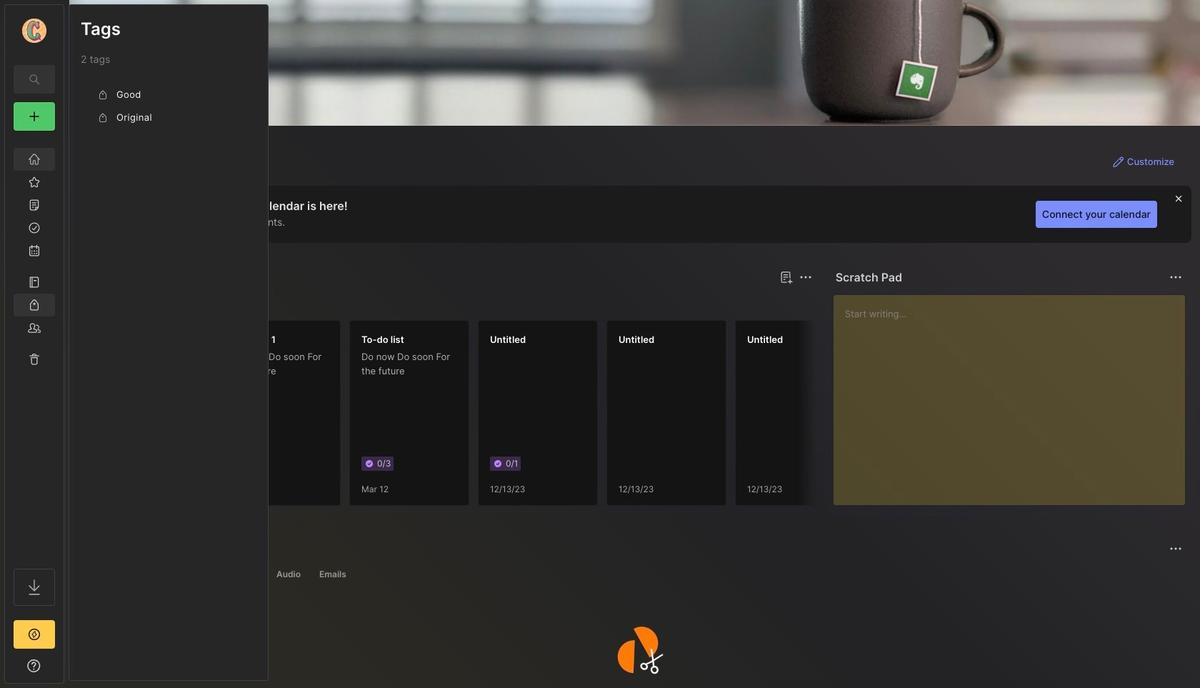 Task type: locate. For each thing, give the bounding box(es) containing it.
row group
[[81, 84, 257, 129], [92, 320, 1121, 515]]

0 vertical spatial row group
[[81, 84, 257, 129]]

tree
[[5, 139, 64, 556]]

main element
[[0, 0, 69, 688]]

Account field
[[5, 16, 64, 45]]

tab
[[143, 294, 201, 312], [95, 566, 150, 583], [204, 566, 264, 583], [270, 566, 307, 583], [313, 566, 353, 583]]

tab list
[[95, 566, 1181, 583]]

WHAT'S NEW field
[[5, 655, 64, 677]]



Task type: vqa. For each thing, say whether or not it's contained in the screenshot.
the topmost row group
yes



Task type: describe. For each thing, give the bounding box(es) containing it.
upgrade image
[[26, 626, 43, 643]]

home image
[[27, 152, 41, 167]]

tree inside main element
[[5, 139, 64, 556]]

1 vertical spatial row group
[[92, 320, 1121, 515]]

edit search image
[[26, 71, 43, 88]]

account image
[[22, 19, 46, 43]]

Start writing… text field
[[845, 295, 1185, 494]]

click to expand image
[[63, 662, 73, 679]]



